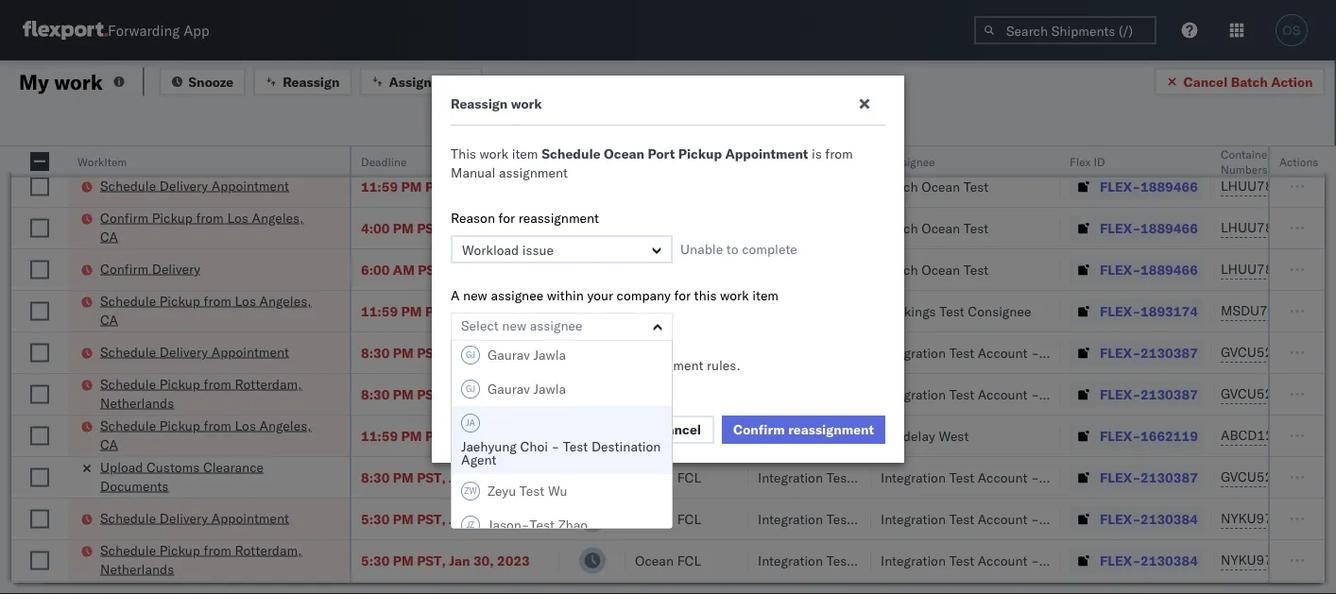 Task type: locate. For each thing, give the bounding box(es) containing it.
2 vertical spatial schedule pickup from los angeles, ca button
[[100, 416, 325, 456]]

1 vertical spatial schedule pickup from los angeles, ca
[[100, 293, 311, 328]]

0 horizontal spatial snooze
[[188, 73, 234, 90]]

schedule pickup from los angeles, ca down snooze button
[[100, 126, 311, 162]]

cancel batch action
[[1184, 73, 1313, 90]]

pickup for 11:59 pm pst, jan 24, 2023
[[160, 417, 200, 434]]

schedule pickup from los angeles, ca link down snooze button
[[100, 125, 325, 163]]

schedule
[[100, 126, 156, 143], [542, 146, 601, 162], [100, 177, 156, 194], [100, 293, 156, 309], [100, 344, 156, 360], [100, 376, 156, 392], [100, 417, 156, 434], [100, 510, 156, 526], [100, 542, 156, 559]]

3 schedule pickup from los angeles, ca button from the top
[[100, 416, 325, 456]]

schedule delivery appointment link for 5:30 pm pst, jan 30, 2023
[[100, 509, 289, 528]]

2130387 down 1893174
[[1141, 345, 1198, 361]]

bosch ocean test for confirm pickup from los angeles, ca
[[881, 220, 989, 236]]

consignee for bookings test consignee
[[968, 303, 1032, 319]]

from inside confirm pickup from los angeles, ca
[[196, 209, 224, 226]]

2130387
[[1141, 345, 1198, 361], [1141, 386, 1198, 403], [1141, 469, 1198, 486]]

schedule delivery appointment button down workitem button
[[100, 176, 289, 197]]

snooze button
[[159, 68, 246, 96]]

1 schedule pickup from rotterdam, netherlands link from the top
[[100, 375, 325, 413]]

11:59 pm pst, dec 13, 2022 down deadline button
[[361, 178, 542, 195]]

schedule delivery appointment button
[[100, 176, 289, 197], [100, 343, 289, 363], [100, 509, 289, 530]]

this left 'action'
[[451, 357, 476, 374]]

1 vertical spatial reassign
[[451, 95, 508, 112]]

24,
[[478, 261, 499, 278], [482, 428, 502, 444]]

1 vertical spatial schedule pickup from los angeles, ca button
[[100, 292, 325, 331]]

reassign button
[[254, 68, 352, 96]]

gaurav
[[488, 347, 530, 363], [488, 381, 530, 397]]

documents
[[100, 478, 169, 494]]

0 vertical spatial for
[[499, 210, 515, 226]]

0 vertical spatial reassignment
[[519, 210, 599, 226]]

gaurav jawla
[[488, 347, 566, 363], [488, 381, 566, 397]]

2 schedule pickup from los angeles, ca button from the top
[[100, 292, 325, 331]]

reassign inside button
[[283, 73, 340, 90]]

3 11:59 from the top
[[361, 303, 398, 319]]

None field
[[461, 314, 466, 338]]

2 lagerfeld from the top
[[1071, 386, 1127, 403]]

snooze
[[188, 73, 234, 90], [569, 155, 606, 169]]

reassignment left "vandelay west" at the right bottom
[[788, 422, 874, 438]]

1 lhuu7894563, from the top
[[1221, 136, 1319, 153]]

reassign
[[283, 73, 340, 90], [451, 95, 508, 112]]

work for reassign
[[511, 95, 542, 112]]

11:59 pm pst, dec 13, 2022
[[361, 137, 542, 153], [361, 178, 542, 195]]

9 ocean fcl from the top
[[635, 511, 701, 527]]

2 8:30 from the top
[[361, 386, 390, 403]]

1889466
[[1141, 137, 1198, 153], [1141, 178, 1198, 195], [1141, 220, 1198, 236], [1141, 261, 1198, 278]]

pickup for 4:00 pm pst, dec 23, 2022
[[152, 209, 193, 226]]

0 vertical spatial nyku9743990
[[1221, 510, 1314, 527]]

0 vertical spatial gvcu5265864
[[1221, 344, 1314, 361]]

0 vertical spatial 11:59 pm pst, dec 13, 2022
[[361, 137, 542, 153]]

5 lagerfeld from the top
[[1071, 552, 1127, 569]]

1 vertical spatial item
[[753, 287, 779, 304]]

0 vertical spatial snooze
[[188, 73, 234, 90]]

1 vertical spatial 8:30 pm pst, jan 23, 2023
[[361, 386, 530, 403]]

0 vertical spatial 2130387
[[1141, 345, 1198, 361]]

0 vertical spatial schedule pickup from rotterdam, netherlands
[[100, 376, 302, 411]]

abcd1234560
[[1221, 427, 1315, 444]]

deadline
[[361, 155, 407, 169]]

flex-1889466 button
[[1070, 132, 1202, 158], [1070, 132, 1202, 158], [1070, 173, 1202, 200], [1070, 173, 1202, 200], [1070, 215, 1202, 241], [1070, 215, 1202, 241], [1070, 257, 1202, 283], [1070, 257, 1202, 283]]

1 vertical spatial schedule pickup from los angeles, ca link
[[100, 292, 325, 329]]

dec up manual
[[457, 137, 482, 153]]

0 horizontal spatial reassign
[[283, 73, 340, 90]]

assignee down 'within'
[[530, 318, 583, 334]]

jan down select
[[449, 345, 470, 361]]

jan down "jz"
[[449, 552, 470, 569]]

schedule pickup from los angeles, ca link
[[100, 125, 325, 163], [100, 292, 325, 329], [100, 416, 325, 454]]

upload customs clearance documents link
[[100, 458, 325, 496]]

flex-2130387 button
[[1070, 340, 1202, 366], [1070, 340, 1202, 366], [1070, 381, 1202, 408], [1070, 381, 1202, 408], [1070, 465, 1202, 491], [1070, 465, 1202, 491]]

1 vertical spatial gvcu5265864
[[1221, 386, 1314, 402]]

0 vertical spatial 24,
[[478, 261, 499, 278]]

1 horizontal spatial vandelay
[[881, 428, 935, 444]]

bosch
[[758, 137, 795, 153], [881, 137, 918, 153], [881, 178, 918, 195], [881, 220, 918, 236], [881, 261, 918, 278]]

- inside jaehyung choi - test destination agent
[[552, 439, 560, 455]]

pickup inside confirm pickup from los angeles, ca
[[152, 209, 193, 226]]

schedule pickup from rotterdam, netherlands link down upload customs clearance documents link
[[100, 541, 325, 579]]

2 schedule delivery appointment from the top
[[100, 344, 289, 360]]

jason-
[[488, 517, 530, 534]]

1 integration test account - karl lagerfeld from the top
[[881, 345, 1127, 361]]

3 schedule pickup from los angeles, ca link from the top
[[100, 416, 325, 454]]

1 vertical spatial gaurav
[[488, 381, 530, 397]]

0 vertical spatial to
[[435, 73, 448, 90]]

bosch for confirm pickup from los angeles, ca
[[881, 220, 918, 236]]

confirm inside button
[[734, 422, 785, 438]]

schedule for 'schedule delivery appointment' button associated with 8:30 pm pst, jan 23, 2023
[[100, 344, 156, 360]]

0 vertical spatial netherlands
[[100, 395, 174, 411]]

new for select
[[502, 318, 527, 334]]

jaehyung
[[461, 439, 517, 455]]

from for 5:30 pm pst, jan 30, 2023
[[204, 542, 231, 559]]

new right the a
[[463, 287, 488, 304]]

flex-2130387 down flex-1893174
[[1100, 345, 1198, 361]]

1 flex-2130387 from the top
[[1100, 345, 1198, 361]]

ca up upload
[[100, 436, 118, 453]]

1 integration from the top
[[881, 345, 946, 361]]

23, up workload on the top left of the page
[[477, 220, 498, 236]]

0 vertical spatial assignment
[[499, 164, 568, 181]]

None checkbox
[[30, 152, 49, 171], [30, 177, 49, 196], [30, 302, 49, 321], [30, 344, 49, 362], [30, 385, 49, 404], [30, 427, 49, 446], [30, 468, 49, 487], [30, 510, 49, 529], [30, 152, 49, 171], [30, 177, 49, 196], [30, 302, 49, 321], [30, 344, 49, 362], [30, 385, 49, 404], [30, 427, 49, 446], [30, 468, 49, 487], [30, 510, 49, 529]]

4 integration from the top
[[881, 511, 946, 527]]

lhuu7894563, for confirm pickup from los angeles, ca
[[1221, 219, 1319, 236]]

2 this from the top
[[451, 357, 476, 374]]

new right 12,
[[502, 318, 527, 334]]

1 vertical spatial assignee
[[530, 318, 583, 334]]

rotterdam,
[[235, 376, 302, 392], [235, 542, 302, 559]]

1 ca from the top
[[100, 145, 118, 162]]

0 vertical spatial this
[[451, 146, 476, 162]]

0 vertical spatial jawla
[[534, 347, 566, 363]]

zeyu
[[488, 483, 516, 500]]

1 vertical spatial 23,
[[473, 345, 494, 361]]

dec for schedule delivery appointment
[[457, 178, 482, 195]]

schedule delivery appointment for 5:30 pm pst, jan 30, 2023
[[100, 510, 289, 526]]

2 vertical spatial schedule delivery appointment
[[100, 510, 289, 526]]

1 vertical spatial to
[[727, 241, 739, 258]]

bookings test consignee
[[881, 303, 1032, 319]]

from
[[204, 126, 231, 143], [825, 146, 853, 162], [196, 209, 224, 226], [204, 293, 231, 309], [204, 376, 231, 392], [204, 417, 231, 434], [204, 542, 231, 559]]

upload
[[100, 459, 143, 475]]

reassign for reassign work
[[451, 95, 508, 112]]

1 schedule pickup from los angeles, ca from the top
[[100, 126, 311, 162]]

assignment right the
[[635, 357, 704, 374]]

ocean inside this work item schedule ocean port pickup appointment is from manual assignment
[[604, 146, 645, 162]]

2130384
[[1141, 511, 1198, 527], [1141, 552, 1198, 569]]

1 vertical spatial 5:30
[[361, 552, 390, 569]]

pst, down deadline button
[[425, 178, 454, 195]]

2023 down zeyu on the left
[[497, 511, 530, 527]]

flex-2130387 down flex-1662119
[[1100, 469, 1198, 486]]

0 vertical spatial gj
[[466, 350, 475, 361]]

11:59 down deadline
[[361, 178, 398, 195]]

schedule pickup from los angeles, ca link for 11:59 pm pst, jan 12, 2023
[[100, 292, 325, 329]]

0 vertical spatial confirm
[[100, 209, 148, 226]]

5:30 pm pst, jan 30, 2023 down "jz"
[[361, 552, 530, 569]]

4:00
[[361, 220, 390, 236]]

24, down workload on the top left of the page
[[478, 261, 499, 278]]

consignee button
[[871, 150, 1042, 169]]

2 gj from the top
[[466, 384, 475, 395]]

confirm inside confirm pickup from los angeles, ca
[[100, 209, 148, 226]]

5 flex- from the top
[[1100, 303, 1141, 319]]

30,
[[473, 511, 494, 527], [473, 552, 494, 569]]

13, up manual
[[485, 137, 506, 153]]

item down reassign work
[[512, 146, 538, 162]]

30, down "jz"
[[473, 552, 494, 569]]

1 vertical spatial this
[[451, 357, 476, 374]]

11:59 pm pst, dec 13, 2022 for schedule delivery appointment
[[361, 178, 542, 195]]

los
[[235, 126, 256, 143], [227, 209, 248, 226], [235, 293, 256, 309], [235, 417, 256, 434]]

0 vertical spatial schedule pickup from los angeles, ca
[[100, 126, 311, 162]]

flex-2130387 up flex-1662119
[[1100, 386, 1198, 403]]

schedule pickup from rotterdam, netherlands link for 8:30
[[100, 375, 325, 413]]

1 vertical spatial new
[[502, 318, 527, 334]]

schedule pickup from los angeles, ca link down confirm delivery button
[[100, 292, 325, 329]]

4 ca from the top
[[100, 436, 118, 453]]

snooze down app
[[188, 73, 234, 90]]

1 this from the top
[[451, 146, 476, 162]]

10 resize handle column header from the left
[[1312, 147, 1335, 595]]

2 schedule delivery appointment button from the top
[[100, 343, 289, 363]]

2 netherlands from the top
[[100, 561, 174, 577]]

schedule pickup from los angeles, ca down confirm delivery button
[[100, 293, 311, 328]]

11 flex- from the top
[[1100, 552, 1141, 569]]

0 vertical spatial 23,
[[477, 220, 498, 236]]

1 vertical spatial netherlands
[[100, 561, 174, 577]]

1889466 for schedule pickup from los angeles, ca
[[1141, 137, 1198, 153]]

2 lhuu7894563, from the top
[[1221, 178, 1319, 194]]

netherlands
[[100, 395, 174, 411], [100, 561, 174, 577]]

cancel inside button
[[657, 422, 701, 438]]

los down workitem button
[[227, 209, 248, 226]]

1 vertical spatial 24,
[[482, 428, 502, 444]]

pickup for 11:59 pm pst, jan 12, 2023
[[160, 293, 200, 309]]

1 vertical spatial 13,
[[485, 178, 506, 195]]

gvcu5265864 down msdu7304509 on the bottom of the page
[[1221, 344, 1314, 361]]

angeles, for 11:59 pm pst, jan 24, 2023
[[259, 417, 311, 434]]

to right unable
[[727, 241, 739, 258]]

0 horizontal spatial item
[[512, 146, 538, 162]]

consignee for flexport demo consignee
[[849, 303, 913, 319]]

0 vertical spatial flex-2130384
[[1100, 511, 1198, 527]]

3 8:30 from the top
[[361, 469, 390, 486]]

2 nyku9743990 from the top
[[1221, 552, 1314, 569]]

0 vertical spatial schedule pickup from los angeles, ca button
[[100, 125, 325, 165]]

1 horizontal spatial assignment
[[635, 357, 704, 374]]

flex-1662119
[[1100, 428, 1198, 444]]

los down confirm pickup from los angeles, ca button
[[235, 293, 256, 309]]

2 vertical spatial 8:30
[[361, 469, 390, 486]]

1 horizontal spatial to
[[727, 241, 739, 258]]

0 vertical spatial 5:30 pm pst, jan 30, 2023
[[361, 511, 530, 527]]

delivery for 8:30 pm pst, jan 23, 2023
[[160, 344, 208, 360]]

1 vertical spatial 5:30 pm pst, jan 30, 2023
[[361, 552, 530, 569]]

2 vertical spatial schedule pickup from los angeles, ca
[[100, 417, 311, 453]]

1 gvcu5265864 from the top
[[1221, 344, 1314, 361]]

angeles, for 4:00 pm pst, dec 23, 2022
[[252, 209, 304, 226]]

not
[[544, 357, 564, 374]]

1 horizontal spatial cancel
[[1184, 73, 1228, 90]]

appointment inside this work item schedule ocean port pickup appointment is from manual assignment
[[725, 146, 808, 162]]

2 2130387 from the top
[[1141, 386, 1198, 403]]

13,
[[485, 137, 506, 153], [485, 178, 506, 195]]

test inside jaehyung choi - test destination agent
[[563, 439, 588, 455]]

3 ocean fcl from the top
[[635, 261, 701, 278]]

angeles, for 11:59 pm pst, jan 12, 2023
[[259, 293, 311, 309]]

angeles, inside confirm pickup from los angeles, ca
[[252, 209, 304, 226]]

ue for confirm pickup from los angeles, ca
[[1322, 219, 1336, 236]]

2 vandelay from the left
[[881, 428, 935, 444]]

pickup for 11:59 pm pst, dec 13, 2022
[[160, 126, 200, 143]]

cancel inside 'button'
[[1184, 73, 1228, 90]]

11:59 pm pst, jan 12, 2023
[[361, 303, 538, 319]]

appointment for 5:30 pm pst, jan 30, 2023's schedule delivery appointment link
[[212, 510, 289, 526]]

gj
[[466, 350, 475, 361], [466, 384, 475, 395]]

assignee up select new assignee
[[491, 287, 544, 304]]

0 horizontal spatial new
[[463, 287, 488, 304]]

schedule delivery appointment down confirm delivery button
[[100, 344, 289, 360]]

2023 right ja
[[505, 428, 538, 444]]

1 vertical spatial schedule pickup from rotterdam, netherlands
[[100, 542, 302, 577]]

0 vertical spatial rotterdam,
[[235, 376, 302, 392]]

0 vertical spatial item
[[512, 146, 538, 162]]

los for 11:59 pm pst, dec 13, 2022
[[235, 126, 256, 143]]

bosch ocean test for schedule delivery appointment
[[881, 178, 989, 195]]

1 vertical spatial 11:59 pm pst, dec 13, 2022
[[361, 178, 542, 195]]

workitem button
[[68, 150, 331, 169]]

delivery for 6:00 am pst, dec 24, 2022
[[152, 260, 200, 277]]

1 rotterdam, from the top
[[235, 376, 302, 392]]

12,
[[482, 303, 502, 319]]

0 vertical spatial reassign
[[283, 73, 340, 90]]

10 flex- from the top
[[1100, 511, 1141, 527]]

2 5:30 from the top
[[361, 552, 390, 569]]

schedule for 11:59 pm pst, jan 12, 2023 the schedule pickup from los angeles, ca 'button'
[[100, 293, 156, 309]]

schedule delivery appointment link down confirm delivery button
[[100, 343, 289, 362]]

schedule pickup from los angeles, ca button up clearance
[[100, 416, 325, 456]]

1 gj from the top
[[466, 350, 475, 361]]

24, right ja
[[482, 428, 502, 444]]

ca for 4:00 pm pst, dec 23, 2022
[[100, 228, 118, 245]]

2 vertical spatial gvcu5265864
[[1221, 469, 1314, 485]]

ca
[[100, 145, 118, 162], [100, 228, 118, 245], [100, 311, 118, 328], [100, 436, 118, 453]]

7 resize handle column header from the left
[[1038, 147, 1060, 595]]

6:00
[[361, 261, 390, 278]]

gaurav jawla down select new assignee
[[488, 347, 566, 363]]

gvcu5265864 up abcd1234560
[[1221, 386, 1314, 402]]

0 vertical spatial 13,
[[485, 137, 506, 153]]

schedule pickup from los angeles, ca button down confirm delivery button
[[100, 292, 325, 331]]

schedule delivery appointment button for 5:30 pm pst, jan 30, 2023
[[100, 509, 289, 530]]

8 flex- from the top
[[1100, 428, 1141, 444]]

1 8:30 from the top
[[361, 345, 390, 361]]

from inside this work item schedule ocean port pickup appointment is from manual assignment
[[825, 146, 853, 162]]

1 schedule delivery appointment link from the top
[[100, 176, 289, 195]]

angeles,
[[259, 126, 311, 143], [252, 209, 304, 226], [259, 293, 311, 309], [259, 417, 311, 434]]

schedule pickup from rotterdam, netherlands link for 5:30
[[100, 541, 325, 579]]

reason for reassignment
[[451, 210, 599, 226]]

1 vertical spatial for
[[674, 287, 691, 304]]

cancel for cancel batch action
[[1184, 73, 1228, 90]]

2 vertical spatial flex-2130387
[[1100, 469, 1198, 486]]

None checkbox
[[30, 136, 49, 155], [30, 219, 49, 238], [30, 260, 49, 279], [30, 552, 49, 570], [30, 136, 49, 155], [30, 219, 49, 238], [30, 260, 49, 279], [30, 552, 49, 570]]

11:59 down 6:00
[[361, 303, 398, 319]]

schedule inside this work item schedule ocean port pickup appointment is from manual assignment
[[542, 146, 601, 162]]

0 horizontal spatial assignment
[[499, 164, 568, 181]]

1 vertical spatial jawla
[[534, 381, 566, 397]]

delivery down confirm pickup from los angeles, ca
[[152, 260, 200, 277]]

28,
[[473, 469, 494, 486]]

1 schedule pickup from los angeles, ca link from the top
[[100, 125, 325, 163]]

1 vertical spatial gaurav jawla
[[488, 381, 566, 397]]

schedule pickup from rotterdam, netherlands button down upload customs clearance documents link
[[100, 541, 325, 581]]

8:30 pm pst, jan 23, 2023 down the 11:59 pm pst, jan 12, 2023
[[361, 345, 530, 361]]

to left the me
[[435, 73, 448, 90]]

2 flex-2130384 from the top
[[1100, 552, 1198, 569]]

2 vertical spatial 2130387
[[1141, 469, 1198, 486]]

0 vertical spatial gaurav
[[488, 347, 530, 363]]

8:30 up 11:59 pm pst, jan 24, 2023
[[361, 386, 390, 403]]

2 vertical spatial confirm
[[734, 422, 785, 438]]

1 flex-1889466 from the top
[[1100, 137, 1198, 153]]

lhuu7894563, up "actions"
[[1221, 136, 1319, 153]]

consignee
[[881, 155, 935, 169], [849, 303, 913, 319], [968, 303, 1032, 319]]

2 flex-2130387 from the top
[[1100, 386, 1198, 403]]

0 vertical spatial schedule delivery appointment link
[[100, 176, 289, 195]]

schedule pickup from los angeles, ca for 11:59 pm pst, jan 24, 2023
[[100, 417, 311, 453]]

cancel up destination
[[657, 422, 701, 438]]

vandelay for vandelay
[[758, 428, 813, 444]]

pickup inside this work item schedule ocean port pickup appointment is from manual assignment
[[678, 146, 722, 162]]

0 vertical spatial assignee
[[491, 287, 544, 304]]

0 horizontal spatial cancel
[[657, 422, 701, 438]]

23, down select
[[473, 345, 494, 361]]

2 13, from the top
[[485, 178, 506, 195]]

3 1889466 from the top
[[1141, 220, 1198, 236]]

ca down confirm delivery button
[[100, 311, 118, 328]]

2 11:59 from the top
[[361, 178, 398, 195]]

jawla
[[534, 347, 566, 363], [534, 381, 566, 397]]

schedule pickup from rotterdam, netherlands for 5:30 pm pst, jan 30, 2023
[[100, 542, 302, 577]]

gvcu5265864 down abcd1234560
[[1221, 469, 1314, 485]]

9 resize handle column header from the left
[[1302, 147, 1325, 595]]

2 ocean fcl from the top
[[635, 220, 701, 236]]

2130387 down the 1662119
[[1141, 469, 1198, 486]]

1 fcl from the top
[[677, 137, 701, 153]]

lhuu7894563, ue up "actions"
[[1221, 136, 1336, 153]]

rotterdam, down clearance
[[235, 542, 302, 559]]

3 ue from the top
[[1322, 219, 1336, 236]]

23,
[[477, 220, 498, 236], [473, 345, 494, 361], [473, 386, 494, 403]]

ca for 11:59 pm pst, dec 13, 2022
[[100, 145, 118, 162]]

8 fcl from the top
[[677, 469, 701, 486]]

reassignment
[[519, 210, 599, 226], [788, 422, 874, 438]]

2 vertical spatial 23,
[[473, 386, 494, 403]]

lhuu7894563, for schedule delivery appointment
[[1221, 178, 1319, 194]]

schedule pickup from rotterdam, netherlands
[[100, 376, 302, 411], [100, 542, 302, 577]]

snooze left mode
[[569, 155, 606, 169]]

1 horizontal spatial reassignment
[[788, 422, 874, 438]]

lhuu7894563, ue for schedule delivery appointment
[[1221, 178, 1336, 194]]

bosch for schedule delivery appointment
[[881, 178, 918, 195]]

2 resize handle column header from the left
[[327, 147, 350, 595]]

1 horizontal spatial reassign
[[451, 95, 508, 112]]

11:59 pm pst, jan 24, 2023
[[361, 428, 538, 444]]

2022 down reassign work
[[509, 137, 542, 153]]

2 vertical spatial schedule delivery appointment link
[[100, 509, 289, 528]]

1 vertical spatial 30,
[[473, 552, 494, 569]]

0 vertical spatial 2130384
[[1141, 511, 1198, 527]]

2022 down workload issue
[[502, 261, 535, 278]]

confirm
[[100, 209, 148, 226], [100, 260, 148, 277], [734, 422, 785, 438]]

for left the this
[[674, 287, 691, 304]]

pst, down 8:30 pm pst, jan 28, 2023
[[417, 552, 446, 569]]

1 netherlands from the top
[[100, 395, 174, 411]]

1 vertical spatial gj
[[466, 384, 475, 395]]

gj left 'action'
[[466, 350, 475, 361]]

1 vertical spatial reassignment
[[788, 422, 874, 438]]

lhuu7894563, ue up msdu7304509 on the bottom of the page
[[1221, 261, 1336, 277]]

to inside button
[[435, 73, 448, 90]]

lhuu7894563, ue down numbers
[[1221, 219, 1336, 236]]

lagerfeld
[[1071, 345, 1127, 361], [1071, 386, 1127, 403], [1071, 469, 1127, 486], [1071, 511, 1127, 527], [1071, 552, 1127, 569]]

3 ca from the top
[[100, 311, 118, 328]]

1 vertical spatial schedule pickup from rotterdam, netherlands button
[[100, 541, 325, 581]]

schedule delivery appointment button down confirm delivery button
[[100, 343, 289, 363]]

lhuu7894563, ue for confirm pickup from los angeles, ca
[[1221, 219, 1336, 236]]

0 horizontal spatial vandelay
[[758, 428, 813, 444]]

2023 right 12,
[[505, 303, 538, 319]]

11:59 pm pst, dec 13, 2022 for schedule pickup from los angeles, ca
[[361, 137, 542, 153]]

rotterdam, up clearance
[[235, 376, 302, 392]]

5:30
[[361, 511, 390, 527], [361, 552, 390, 569]]

0 vertical spatial schedule delivery appointment button
[[100, 176, 289, 197]]

this for this action will not impact the assignment rules.
[[451, 357, 476, 374]]

8:30 down 6:00
[[361, 345, 390, 361]]

11:59 for vandelay
[[361, 428, 398, 444]]

2 schedule delivery appointment link from the top
[[100, 343, 289, 362]]

schedule pickup from los angeles, ca button for 11:59 pm pst, jan 24, 2023
[[100, 416, 325, 456]]

upload customs clearance documents
[[100, 459, 264, 494]]

assignee
[[491, 287, 544, 304], [530, 318, 583, 334]]

integration test account - karl lagerfeld
[[881, 345, 1127, 361], [881, 386, 1127, 403], [881, 469, 1127, 486], [881, 511, 1127, 527], [881, 552, 1127, 569]]

1 vertical spatial schedule pickup from rotterdam, netherlands link
[[100, 541, 325, 579]]

5:30 pm pst, jan 30, 2023 down zw
[[361, 511, 530, 527]]

account
[[978, 345, 1028, 361], [978, 386, 1028, 403], [978, 469, 1028, 486], [978, 511, 1028, 527], [978, 552, 1028, 569]]

confirm up confirm delivery
[[100, 209, 148, 226]]

schedule pickup from rotterdam, netherlands link up clearance
[[100, 375, 325, 413]]

los up workitem button
[[235, 126, 256, 143]]

los inside confirm pickup from los angeles, ca
[[227, 209, 248, 226]]

resize handle column header
[[45, 147, 68, 595], [327, 147, 350, 595], [537, 147, 560, 595], [603, 147, 626, 595], [726, 147, 749, 595], [849, 147, 871, 595], [1038, 147, 1060, 595], [1189, 147, 1212, 595], [1302, 147, 1325, 595], [1312, 147, 1335, 595]]

resize handle column header for mode button
[[726, 147, 749, 595]]

11:59 up 8:30 pm pst, jan 28, 2023
[[361, 428, 398, 444]]

1 vertical spatial cancel
[[657, 422, 701, 438]]

1 vertical spatial schedule delivery appointment
[[100, 344, 289, 360]]

0 vertical spatial 5:30
[[361, 511, 390, 527]]

ca down my work
[[100, 145, 118, 162]]

24, for 2023
[[482, 428, 502, 444]]

msdu7304509
[[1221, 302, 1317, 319]]

item down complete
[[753, 287, 779, 304]]

flexport. image
[[23, 21, 108, 40]]

1 vandelay from the left
[[758, 428, 813, 444]]

3 flex-1889466 from the top
[[1100, 220, 1198, 236]]

confirm pickup from los angeles, ca button
[[100, 208, 325, 248]]

angeles, for 11:59 pm pst, dec 13, 2022
[[259, 126, 311, 143]]

from for 11:59 pm pst, jan 24, 2023
[[204, 417, 231, 434]]

assign to me
[[389, 73, 470, 90]]

lhuu7894563, for schedule pickup from los angeles, ca
[[1221, 136, 1319, 153]]

0 vertical spatial 8:30 pm pst, jan 23, 2023
[[361, 345, 530, 361]]

to for assign
[[435, 73, 448, 90]]

30, down zw
[[473, 511, 494, 527]]

8:30
[[361, 345, 390, 361], [361, 386, 390, 403], [361, 469, 390, 486]]

2022 up 'reason for reassignment'
[[509, 178, 542, 195]]

dec up the a
[[450, 261, 475, 278]]

13, for schedule delivery appointment
[[485, 178, 506, 195]]

gaurav down 'action'
[[488, 381, 530, 397]]

4 account from the top
[[978, 511, 1028, 527]]

list box
[[452, 338, 672, 543]]

work
[[54, 69, 103, 95], [511, 95, 542, 112], [480, 146, 509, 162], [720, 287, 749, 304]]

workitem
[[78, 155, 127, 169]]

pst, left zw
[[417, 469, 446, 486]]

schedule pickup from rotterdam, netherlands for 8:30 pm pst, jan 23, 2023
[[100, 376, 302, 411]]

3 schedule delivery appointment from the top
[[100, 510, 289, 526]]

1 vertical spatial schedule delivery appointment link
[[100, 343, 289, 362]]

flex-1889466 for schedule pickup from los angeles, ca
[[1100, 137, 1198, 153]]

3 lhuu7894563, ue from the top
[[1221, 219, 1336, 236]]

item inside this work item schedule ocean port pickup appointment is from manual assignment
[[512, 146, 538, 162]]

pm
[[401, 137, 422, 153], [401, 178, 422, 195], [393, 220, 414, 236], [401, 303, 422, 319], [393, 345, 414, 361], [393, 386, 414, 403], [401, 428, 422, 444], [393, 469, 414, 486], [393, 511, 414, 527], [393, 552, 414, 569]]

2022 for schedule delivery appointment
[[509, 178, 542, 195]]

2 flex- from the top
[[1100, 178, 1141, 195]]

0 vertical spatial cancel
[[1184, 73, 1228, 90]]

2130387 up the 1662119
[[1141, 386, 1198, 403]]

bosch for schedule pickup from los angeles, ca
[[881, 137, 918, 153]]

jz
[[467, 520, 475, 531]]

jawla left "impact"
[[534, 347, 566, 363]]

0 vertical spatial schedule pickup from rotterdam, netherlands button
[[100, 375, 325, 414]]

schedule for 11:59 pm pst, jan 24, 2023 the schedule pickup from los angeles, ca 'button'
[[100, 417, 156, 434]]

2 gaurav from the top
[[488, 381, 530, 397]]

2 gaurav jawla from the top
[[488, 381, 566, 397]]

1 vertical spatial 2130384
[[1141, 552, 1198, 569]]

pst,
[[425, 137, 454, 153], [425, 178, 454, 195], [417, 220, 446, 236], [418, 261, 447, 278], [425, 303, 454, 319], [417, 345, 446, 361], [417, 386, 446, 403], [425, 428, 454, 444], [417, 469, 446, 486], [417, 511, 446, 527], [417, 552, 446, 569]]

2 vertical spatial schedule pickup from los angeles, ca link
[[100, 416, 325, 454]]

2022 up workload issue
[[501, 220, 534, 236]]

flex-1662119 button
[[1070, 423, 1202, 449], [1070, 423, 1202, 449]]

13, for schedule pickup from los angeles, ca
[[485, 137, 506, 153]]

this inside this work item schedule ocean port pickup appointment is from manual assignment
[[451, 146, 476, 162]]

a
[[451, 287, 460, 304]]

0 vertical spatial new
[[463, 287, 488, 304]]

lhuu7894563, down container numbers button
[[1221, 178, 1319, 194]]

4 lhuu7894563, ue from the top
[[1221, 261, 1336, 277]]

4 11:59 from the top
[[361, 428, 398, 444]]

0 vertical spatial schedule pickup from los angeles, ca link
[[100, 125, 325, 163]]

flex-1889466 for schedule delivery appointment
[[1100, 178, 1198, 195]]

1 vertical spatial flex-2130384
[[1100, 552, 1198, 569]]

work inside this work item schedule ocean port pickup appointment is from manual assignment
[[480, 146, 509, 162]]

this for this work item schedule ocean port pickup appointment is from manual assignment
[[451, 146, 476, 162]]

ca inside confirm pickup from los angeles, ca
[[100, 228, 118, 245]]

flex-2130387
[[1100, 345, 1198, 361], [1100, 386, 1198, 403], [1100, 469, 1198, 486]]

3 schedule pickup from los angeles, ca from the top
[[100, 417, 311, 453]]

fcl
[[677, 137, 701, 153], [677, 220, 701, 236], [677, 261, 701, 278], [677, 303, 701, 319], [677, 345, 701, 361], [677, 386, 701, 403], [677, 428, 701, 444], [677, 469, 701, 486], [677, 511, 701, 527], [677, 552, 701, 569]]

0 horizontal spatial to
[[435, 73, 448, 90]]

lhuu7894563, ue for schedule pickup from los angeles, ca
[[1221, 136, 1336, 153]]

23, up ja
[[473, 386, 494, 403]]

1 vertical spatial rotterdam,
[[235, 542, 302, 559]]

test
[[841, 137, 866, 153], [964, 137, 989, 153], [964, 178, 989, 195], [964, 220, 989, 236], [964, 261, 989, 278], [940, 303, 965, 319], [950, 345, 975, 361], [950, 386, 975, 403], [563, 439, 588, 455], [950, 469, 975, 486], [520, 483, 545, 500], [950, 511, 975, 527], [530, 517, 555, 534], [950, 552, 975, 569]]

pickup
[[160, 126, 200, 143], [678, 146, 722, 162], [152, 209, 193, 226], [160, 293, 200, 309], [160, 376, 200, 392], [160, 417, 200, 434], [160, 542, 200, 559]]

schedule pickup from los angeles, ca
[[100, 126, 311, 162], [100, 293, 311, 328], [100, 417, 311, 453]]

consignee right "bookings"
[[968, 303, 1032, 319]]

schedule delivery appointment link down workitem button
[[100, 176, 289, 195]]

appointment
[[725, 146, 808, 162], [212, 177, 289, 194], [212, 344, 289, 360], [212, 510, 289, 526]]



Task type: describe. For each thing, give the bounding box(es) containing it.
3 integration test account - karl lagerfeld from the top
[[881, 469, 1127, 486]]

issue
[[523, 242, 554, 259]]

1 schedule delivery appointment from the top
[[100, 177, 289, 194]]

4 1889466 from the top
[[1141, 261, 1198, 278]]

from for 11:59 pm pst, jan 12, 2023
[[204, 293, 231, 309]]

container numbers button
[[1212, 143, 1316, 177]]

me
[[451, 73, 470, 90]]

select
[[461, 318, 499, 334]]

flex id button
[[1060, 150, 1193, 169]]

confirm delivery button
[[100, 259, 200, 280]]

assignment inside this work item schedule ocean port pickup appointment is from manual assignment
[[499, 164, 568, 181]]

vandelay for vandelay west
[[881, 428, 935, 444]]

schedule pickup from los angeles, ca for 11:59 pm pst, dec 13, 2022
[[100, 126, 311, 162]]

7 flex- from the top
[[1100, 386, 1141, 403]]

confirm pickup from los angeles, ca
[[100, 209, 304, 245]]

confirm for confirm reassignment
[[734, 422, 785, 438]]

2 jawla from the top
[[534, 381, 566, 397]]

pst, down 6:00 am pst, dec 24, 2022
[[425, 303, 454, 319]]

jan up agent
[[457, 428, 478, 444]]

23, for confirm pickup from los angeles, ca
[[477, 220, 498, 236]]

2023 down select new assignee
[[497, 345, 530, 361]]

appointment for 8:30 pm pst, jan 23, 2023's schedule delivery appointment link
[[212, 344, 289, 360]]

jan up ja
[[449, 386, 470, 403]]

am
[[393, 261, 415, 278]]

the
[[612, 357, 631, 374]]

10 ocean fcl from the top
[[635, 552, 701, 569]]

1 lagerfeld from the top
[[1071, 345, 1127, 361]]

1 ocean fcl from the top
[[635, 137, 701, 153]]

7 fcl from the top
[[677, 428, 701, 444]]

client
[[758, 155, 789, 169]]

6 flex- from the top
[[1100, 345, 1141, 361]]

reassign for reassign
[[283, 73, 340, 90]]

id
[[1094, 155, 1106, 169]]

4 karl from the top
[[1043, 511, 1067, 527]]

my work
[[19, 69, 103, 95]]

5 fcl from the top
[[677, 345, 701, 361]]

1 nyku9743990 from the top
[[1221, 510, 1314, 527]]

zeyu test wu
[[488, 483, 568, 500]]

unable
[[681, 241, 723, 258]]

6 fcl from the top
[[677, 386, 701, 403]]

2022 for schedule pickup from los angeles, ca
[[509, 137, 542, 153]]

work for this
[[480, 146, 509, 162]]

9 flex- from the top
[[1100, 469, 1141, 486]]

2 5:30 pm pst, jan 30, 2023 from the top
[[361, 552, 530, 569]]

netherlands for 8:30 pm pst, jan 23, 2023
[[100, 395, 174, 411]]

resize handle column header for workitem button
[[327, 147, 350, 595]]

6:00 am pst, dec 24, 2022
[[361, 261, 535, 278]]

unable to complete
[[681, 241, 798, 258]]

pst, down the 11:59 pm pst, jan 12, 2023
[[417, 345, 446, 361]]

schedule delivery appointment link for 8:30 pm pst, jan 23, 2023
[[100, 343, 289, 362]]

ue for schedule delivery appointment
[[1322, 178, 1336, 194]]

this work item schedule ocean port pickup appointment is from manual assignment
[[451, 146, 853, 181]]

impact
[[567, 357, 608, 374]]

schedule for the schedule pickup from los angeles, ca 'button' corresponding to 11:59 pm pst, dec 13, 2022
[[100, 126, 156, 143]]

batch
[[1231, 73, 1268, 90]]

1 horizontal spatial item
[[753, 287, 779, 304]]

1889466 for schedule delivery appointment
[[1141, 178, 1198, 195]]

schedule pickup from los angeles, ca link for 11:59 pm pst, dec 13, 2022
[[100, 125, 325, 163]]

will
[[520, 357, 541, 374]]

confirm delivery link
[[100, 259, 200, 278]]

1889466 for confirm pickup from los angeles, ca
[[1141, 220, 1198, 236]]

pst, left 'reason'
[[417, 220, 446, 236]]

container numbers
[[1221, 147, 1272, 176]]

schedule pickup from rotterdam, netherlands button for 5:30 pm pst, jan 30, 2023
[[100, 541, 325, 581]]

2 gvcu5265864 from the top
[[1221, 386, 1314, 402]]

3 flex- from the top
[[1100, 220, 1141, 236]]

6 ocean fcl from the top
[[635, 386, 701, 403]]

23, for schedule pickup from rotterdam, netherlands
[[473, 386, 494, 403]]

client name
[[758, 155, 822, 169]]

confirm pickup from los angeles, ca link
[[100, 208, 325, 246]]

snooze inside button
[[188, 73, 234, 90]]

forwarding
[[108, 21, 180, 39]]

2 2130384 from the top
[[1141, 552, 1198, 569]]

2023 down jason- on the left of the page
[[497, 552, 530, 569]]

mode
[[635, 155, 664, 169]]

jan down zw
[[449, 511, 470, 527]]

schedule for 3rd 'schedule delivery appointment' button from the bottom of the page
[[100, 177, 156, 194]]

flexport
[[758, 303, 807, 319]]

1 account from the top
[[978, 345, 1028, 361]]

los for 11:59 pm pst, jan 12, 2023
[[235, 293, 256, 309]]

ca for 11:59 pm pst, jan 12, 2023
[[100, 311, 118, 328]]

2023 down 'action'
[[497, 386, 530, 403]]

this
[[694, 287, 717, 304]]

os
[[1283, 23, 1301, 37]]

schedule pickup from los angeles, ca button for 11:59 pm pst, jan 12, 2023
[[100, 292, 325, 331]]

dec for confirm pickup from los angeles, ca
[[449, 220, 474, 236]]

a new assignee within your company for this work item
[[451, 287, 779, 304]]

11:59 for bosch ocean test
[[361, 137, 398, 153]]

rules.
[[707, 357, 741, 374]]

1 flex- from the top
[[1100, 137, 1141, 153]]

agent
[[461, 452, 497, 468]]

from for 11:59 pm pst, dec 13, 2022
[[204, 126, 231, 143]]

clearance
[[203, 459, 264, 475]]

3 gvcu5265864 from the top
[[1221, 469, 1314, 485]]

2 fcl from the top
[[677, 220, 701, 236]]

11:59 for flexport demo consignee
[[361, 303, 398, 319]]

3 account from the top
[[978, 469, 1028, 486]]

assignee for select new assignee
[[530, 318, 583, 334]]

cancel batch action button
[[1154, 68, 1326, 96]]

is
[[812, 146, 822, 162]]

my
[[19, 69, 49, 95]]

action
[[1272, 73, 1313, 90]]

4 fcl from the top
[[677, 303, 701, 319]]

2 account from the top
[[978, 386, 1028, 403]]

confirm reassignment
[[734, 422, 874, 438]]

1 8:30 pm pst, jan 23, 2023 from the top
[[361, 345, 530, 361]]

ue for schedule pickup from los angeles, ca
[[1322, 136, 1336, 153]]

confirm reassignment button
[[722, 416, 886, 444]]

confirm for confirm delivery
[[100, 260, 148, 277]]

confirm delivery
[[100, 260, 200, 277]]

1 5:30 from the top
[[361, 511, 390, 527]]

4 lhuu7894563, from the top
[[1221, 261, 1319, 277]]

4 lagerfeld from the top
[[1071, 511, 1127, 527]]

complete
[[742, 241, 798, 258]]

3 lagerfeld from the top
[[1071, 469, 1127, 486]]

2023 right 28,
[[497, 469, 530, 486]]

7 ocean fcl from the top
[[635, 428, 701, 444]]

new for a
[[463, 287, 488, 304]]

pickup for 5:30 pm pst, jan 30, 2023
[[160, 542, 200, 559]]

8:30 pm pst, jan 28, 2023
[[361, 469, 530, 486]]

assign
[[389, 73, 432, 90]]

forwarding app
[[108, 21, 209, 39]]

2 karl from the top
[[1043, 386, 1067, 403]]

flex-1893174
[[1100, 303, 1198, 319]]

4 ue from the top
[[1322, 261, 1336, 277]]

3 2130387 from the top
[[1141, 469, 1198, 486]]

pst, left "jz"
[[417, 511, 446, 527]]

2 30, from the top
[[473, 552, 494, 569]]

jaehyung choi - test destination agent
[[461, 439, 661, 468]]

jan left 12,
[[457, 303, 478, 319]]

west
[[939, 428, 969, 444]]

4 flex- from the top
[[1100, 261, 1141, 278]]

schedule pickup from rotterdam, netherlands button for 8:30 pm pst, jan 23, 2023
[[100, 375, 325, 414]]

4 ocean fcl from the top
[[635, 303, 701, 319]]

reassignment inside button
[[788, 422, 874, 438]]

resize handle column header for container numbers button
[[1312, 147, 1335, 595]]

schedule delivery appointment for 8:30 pm pst, jan 23, 2023
[[100, 344, 289, 360]]

your
[[587, 287, 613, 304]]

jason-test zhao
[[488, 517, 588, 534]]

vandelay west
[[881, 428, 969, 444]]

5 ocean fcl from the top
[[635, 345, 701, 361]]

ca for 11:59 pm pst, jan 24, 2023
[[100, 436, 118, 453]]

reason
[[451, 210, 495, 226]]

rotterdam, for 5:30 pm pst, jan 30, 2023
[[235, 542, 302, 559]]

destination
[[592, 439, 661, 455]]

1 jawla from the top
[[534, 347, 566, 363]]

reassign work
[[451, 95, 542, 112]]

4 resize handle column header from the left
[[603, 147, 626, 595]]

pst, up 11:59 pm pst, jan 24, 2023
[[417, 386, 446, 403]]

schedule pickup from los angeles, ca for 11:59 pm pst, jan 12, 2023
[[100, 293, 311, 328]]

actions
[[1280, 155, 1319, 169]]

5 integration test account - karl lagerfeld from the top
[[881, 552, 1127, 569]]

cancel button
[[644, 416, 715, 444]]

pst, up manual
[[425, 137, 454, 153]]

action
[[480, 357, 517, 374]]

workload
[[462, 242, 519, 259]]

1 karl from the top
[[1043, 345, 1067, 361]]

from for 4:00 pm pst, dec 23, 2022
[[196, 209, 224, 226]]

schedule pickup from los angeles, ca link for 11:59 pm pst, jan 24, 2023
[[100, 416, 325, 454]]

4 integration test account - karl lagerfeld from the top
[[881, 511, 1127, 527]]

5 account from the top
[[978, 552, 1028, 569]]

delivery for 5:30 pm pst, jan 30, 2023
[[160, 510, 208, 526]]

4 flex-1889466 from the top
[[1100, 261, 1198, 278]]

mode button
[[626, 150, 730, 169]]

1 flex-2130384 from the top
[[1100, 511, 1198, 527]]

choi
[[520, 439, 548, 455]]

resize handle column header for flex id button
[[1189, 147, 1212, 595]]

flex id
[[1070, 155, 1106, 169]]

demo
[[811, 303, 846, 319]]

assignee for a new assignee within your company for this work item
[[491, 287, 544, 304]]

within
[[547, 287, 584, 304]]

1 gaurav from the top
[[488, 347, 530, 363]]

3 fcl from the top
[[677, 261, 701, 278]]

10 fcl from the top
[[677, 552, 701, 569]]

appointment for 3rd schedule delivery appointment link from the bottom of the page
[[212, 177, 289, 194]]

0 horizontal spatial for
[[499, 210, 515, 226]]

flex-1889466 for confirm pickup from los angeles, ca
[[1100, 220, 1198, 236]]

jan left 28,
[[449, 469, 470, 486]]

flex
[[1070, 155, 1091, 169]]

8 ocean fcl from the top
[[635, 469, 701, 486]]

resize handle column header for client name button
[[849, 147, 871, 595]]

workload issue
[[462, 242, 554, 259]]

numbers
[[1221, 162, 1268, 176]]

pickup for 8:30 pm pst, jan 23, 2023
[[160, 376, 200, 392]]

los for 11:59 pm pst, jan 24, 2023
[[235, 417, 256, 434]]

schedule pickup from los angeles, ca button for 11:59 pm pst, dec 13, 2022
[[100, 125, 325, 165]]

this action will not impact the assignment rules.
[[451, 357, 741, 374]]

schedule for 5:30 pm pst, jan 30, 2023 'schedule delivery appointment' button
[[100, 510, 156, 526]]

manual
[[451, 164, 496, 181]]

netherlands for 5:30 pm pst, jan 30, 2023
[[100, 561, 174, 577]]

wu
[[548, 483, 568, 500]]

4:00 pm pst, dec 23, 2022
[[361, 220, 534, 236]]

Search Shipments (/) text field
[[974, 16, 1157, 44]]

name
[[792, 155, 822, 169]]

resize handle column header for deadline button
[[537, 147, 560, 595]]

2022 for confirm pickup from los angeles, ca
[[501, 220, 534, 236]]

confirm for confirm pickup from los angeles, ca
[[100, 209, 148, 226]]

assign to me button
[[360, 68, 483, 96]]

1662119
[[1141, 428, 1198, 444]]

1 2130384 from the top
[[1141, 511, 1198, 527]]

flexport demo consignee
[[758, 303, 913, 319]]

work for my
[[54, 69, 103, 95]]

5 integration from the top
[[881, 552, 946, 569]]

1 vertical spatial assignment
[[635, 357, 704, 374]]

select new assignee
[[461, 318, 583, 334]]

2 integration test account - karl lagerfeld from the top
[[881, 386, 1127, 403]]

from for 8:30 pm pst, jan 23, 2023
[[204, 376, 231, 392]]

9 fcl from the top
[[677, 511, 701, 527]]

1 2130387 from the top
[[1141, 345, 1198, 361]]

delivery down workitem button
[[160, 177, 208, 194]]

1 5:30 pm pst, jan 30, 2023 from the top
[[361, 511, 530, 527]]

deadline button
[[352, 150, 541, 169]]

consignee inside button
[[881, 155, 935, 169]]

list box containing gaurav jawla
[[452, 338, 672, 543]]

1 gaurav jawla from the top
[[488, 347, 566, 363]]

1 schedule delivery appointment button from the top
[[100, 176, 289, 197]]

5 karl from the top
[[1043, 552, 1067, 569]]

2 8:30 pm pst, jan 23, 2023 from the top
[[361, 386, 530, 403]]

3 karl from the top
[[1043, 469, 1067, 486]]

port
[[648, 146, 675, 162]]

pst, left ja
[[425, 428, 454, 444]]

3 flex-2130387 from the top
[[1100, 469, 1198, 486]]

0 horizontal spatial reassignment
[[519, 210, 599, 226]]

resize handle column header for consignee button
[[1038, 147, 1060, 595]]

pst, right am
[[418, 261, 447, 278]]

3 integration from the top
[[881, 469, 946, 486]]

2 integration from the top
[[881, 386, 946, 403]]

zw
[[464, 486, 477, 497]]

1 horizontal spatial for
[[674, 287, 691, 304]]

customs
[[147, 459, 200, 475]]

schedule delivery appointment button for 8:30 pm pst, jan 23, 2023
[[100, 343, 289, 363]]

1 30, from the top
[[473, 511, 494, 527]]

1 resize handle column header from the left
[[45, 147, 68, 595]]

1 horizontal spatial snooze
[[569, 155, 606, 169]]



Task type: vqa. For each thing, say whether or not it's contained in the screenshot.
1st Gaurav from the bottom of the list box containing Gaurav Jawla
yes



